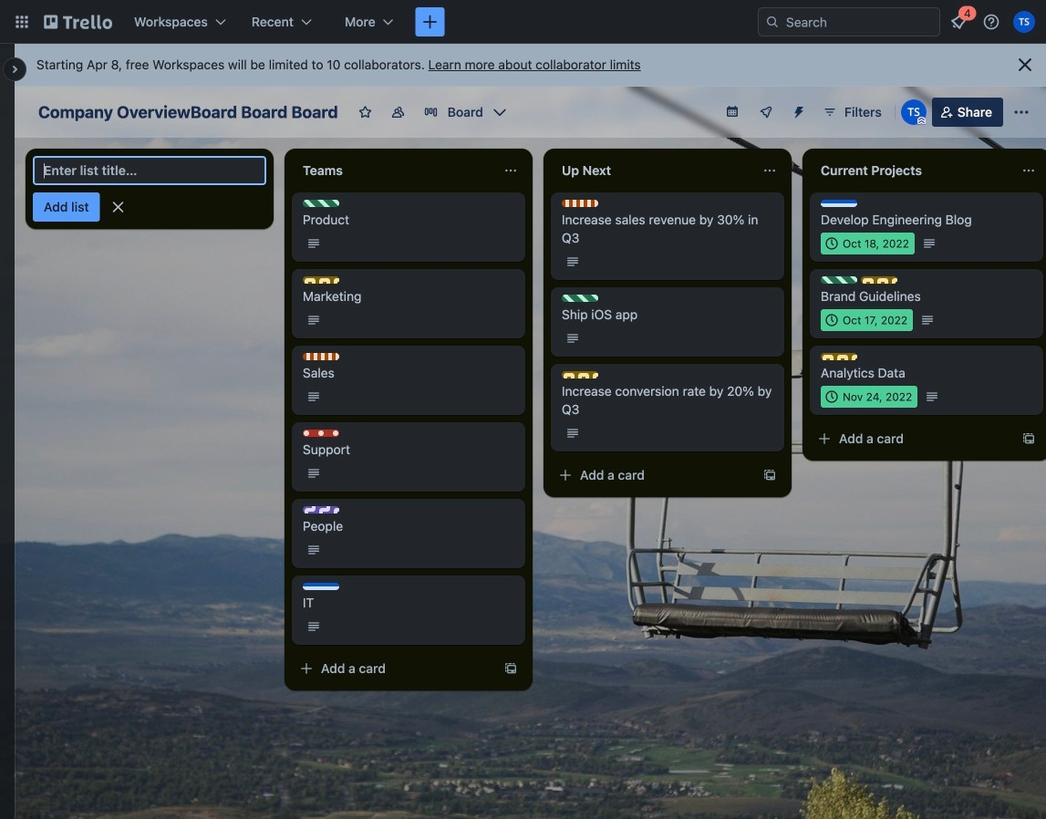 Task type: describe. For each thing, give the bounding box(es) containing it.
tara schultz (taraschultz7) image
[[1014, 11, 1036, 33]]

cancel list editing image
[[109, 198, 127, 216]]

automation image
[[785, 98, 810, 123]]

0 vertical spatial color: blue, title: "it" element
[[821, 200, 858, 207]]

0 horizontal spatial color: green, title: "product" element
[[303, 200, 340, 207]]

search image
[[766, 15, 780, 29]]

calendar power-up image
[[726, 104, 740, 119]]

1 vertical spatial color: blue, title: "it" element
[[303, 583, 340, 591]]

show menu image
[[1013, 103, 1031, 121]]

create from template… image for left color: green, title: "product" element
[[504, 662, 518, 676]]

2 horizontal spatial color: green, title: "product" element
[[821, 277, 858, 284]]

primary element
[[0, 0, 1047, 44]]

this member is an admin of this board. image
[[918, 117, 926, 125]]



Task type: locate. For each thing, give the bounding box(es) containing it.
1 horizontal spatial color: orange, title: "sales" element
[[562, 200, 599, 207]]

Enter list title… text field
[[33, 156, 267, 185]]

color: purple, title: "people" element
[[303, 507, 340, 514]]

0 vertical spatial create from template… image
[[763, 468, 778, 483]]

None checkbox
[[821, 233, 915, 255], [821, 386, 918, 408], [821, 233, 915, 255], [821, 386, 918, 408]]

0 horizontal spatial color: blue, title: "it" element
[[303, 583, 340, 591]]

1 horizontal spatial color: green, title: "product" element
[[562, 295, 599, 302]]

color: orange, title: "sales" element
[[562, 200, 599, 207], [303, 353, 340, 361]]

None text field
[[292, 156, 497, 185], [551, 156, 756, 185], [810, 156, 1015, 185], [292, 156, 497, 185], [551, 156, 756, 185], [810, 156, 1015, 185]]

color: yellow, title: "marketing" element
[[303, 277, 340, 284], [862, 277, 898, 284], [821, 353, 858, 361], [562, 371, 599, 379]]

4 notifications image
[[948, 11, 970, 33]]

1 vertical spatial color: orange, title: "sales" element
[[303, 353, 340, 361]]

create from template… image
[[1022, 432, 1037, 446]]

create board or workspace image
[[421, 13, 440, 31]]

0 vertical spatial color: orange, title: "sales" element
[[562, 200, 599, 207]]

create from template… image
[[763, 468, 778, 483], [504, 662, 518, 676]]

Board name text field
[[29, 98, 347, 127]]

color: red, title: "support" element
[[303, 430, 340, 437]]

1 vertical spatial create from template… image
[[504, 662, 518, 676]]

1 horizontal spatial create from template… image
[[763, 468, 778, 483]]

0 vertical spatial color: green, title: "product" element
[[303, 200, 340, 207]]

back to home image
[[44, 7, 112, 37]]

1 vertical spatial color: green, title: "product" element
[[821, 277, 858, 284]]

0 horizontal spatial color: orange, title: "sales" element
[[303, 353, 340, 361]]

create from template… image for the top color: orange, title: "sales" element
[[763, 468, 778, 483]]

open information menu image
[[983, 13, 1001, 31]]

color: blue, title: "it" element
[[821, 200, 858, 207], [303, 583, 340, 591]]

workspace visible image
[[391, 105, 406, 120]]

0 horizontal spatial create from template… image
[[504, 662, 518, 676]]

star or unstar board image
[[358, 105, 373, 120]]

1 horizontal spatial color: blue, title: "it" element
[[821, 200, 858, 207]]

tara schultz (taraschultz7) image
[[902, 99, 927, 125]]

Search field
[[780, 9, 940, 35]]

2 vertical spatial color: green, title: "product" element
[[562, 295, 599, 302]]

power ups image
[[759, 105, 774, 120]]

None checkbox
[[821, 309, 914, 331]]

color: green, title: "product" element
[[303, 200, 340, 207], [821, 277, 858, 284], [562, 295, 599, 302]]



Task type: vqa. For each thing, say whether or not it's contained in the screenshot.
board image
no



